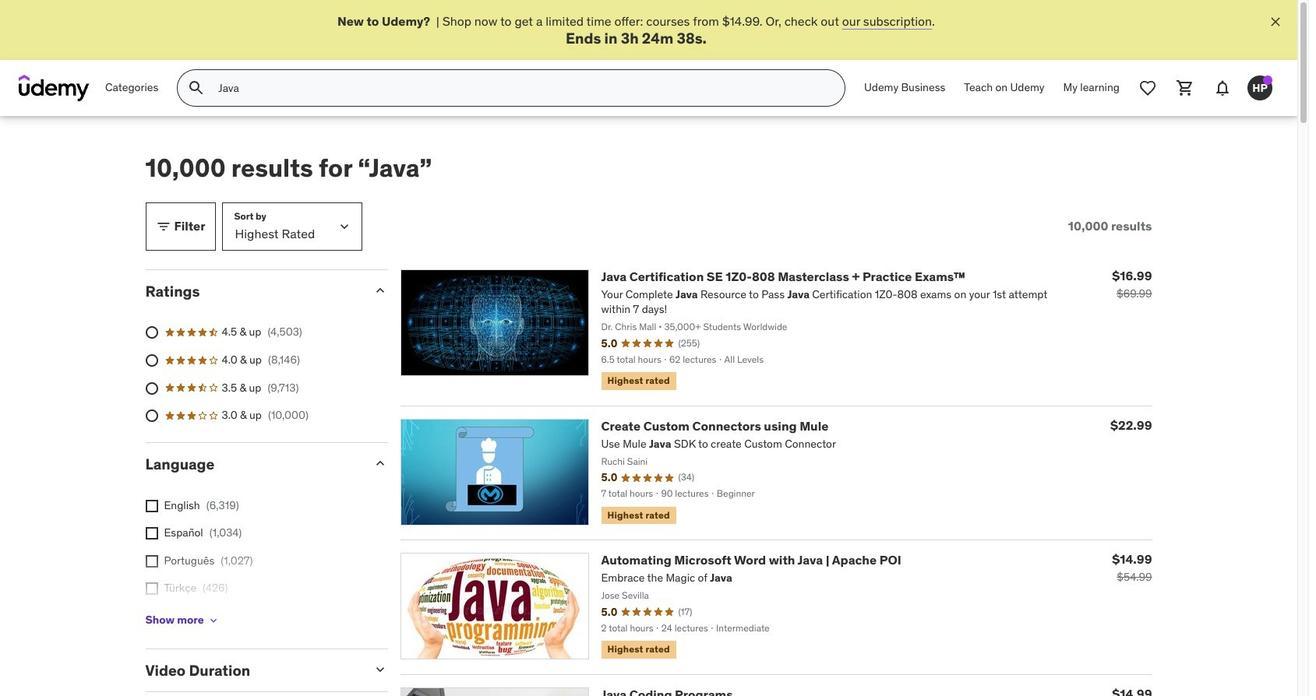 Task type: vqa. For each thing, say whether or not it's contained in the screenshot.
the bottom small image
yes



Task type: describe. For each thing, give the bounding box(es) containing it.
udemy image
[[19, 75, 90, 101]]

small image
[[372, 456, 388, 471]]

you have alerts image
[[1263, 76, 1273, 85]]

shopping cart with 0 items image
[[1176, 79, 1195, 98]]

wishlist image
[[1139, 79, 1157, 98]]

0 vertical spatial small image
[[156, 219, 171, 234]]



Task type: locate. For each thing, give the bounding box(es) containing it.
xsmall image
[[145, 500, 158, 513], [145, 528, 158, 540], [145, 556, 158, 568], [207, 615, 220, 627]]

xsmall image
[[145, 583, 158, 596]]

submit search image
[[187, 79, 206, 98]]

close image
[[1268, 14, 1284, 30]]

1 vertical spatial small image
[[372, 283, 388, 298]]

2 vertical spatial small image
[[372, 662, 388, 678]]

status
[[1068, 219, 1152, 234]]

Search for anything text field
[[215, 75, 826, 101]]

notifications image
[[1214, 79, 1232, 98]]

small image
[[156, 219, 171, 234], [372, 283, 388, 298], [372, 662, 388, 678]]



